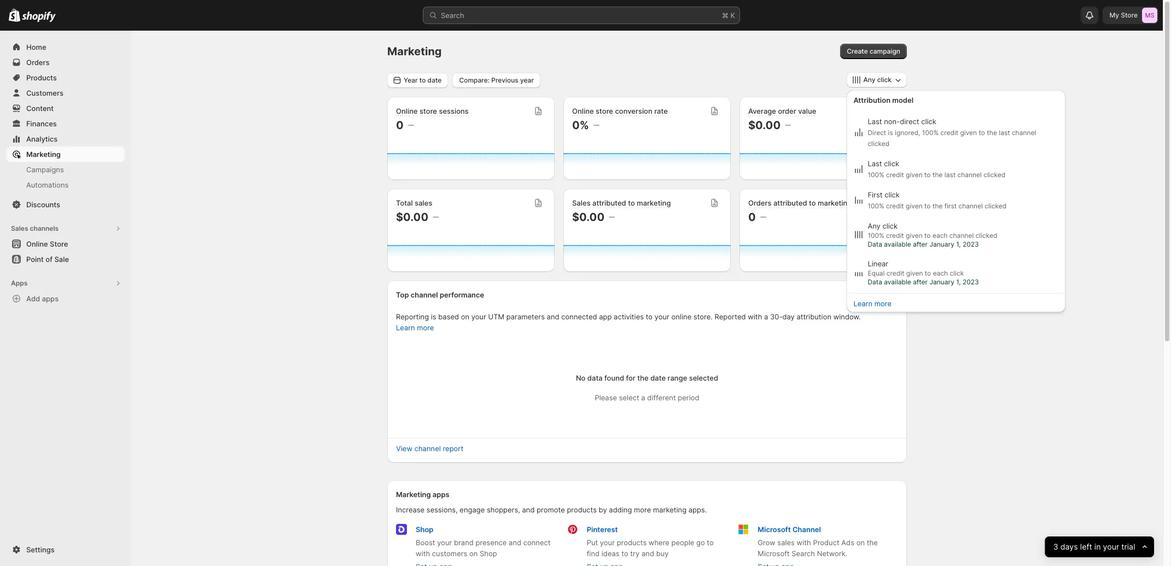 Task type: vqa. For each thing, say whether or not it's contained in the screenshot.
"Ads"
yes



Task type: describe. For each thing, give the bounding box(es) containing it.
1 vertical spatial a
[[642, 393, 646, 402]]

shop link
[[416, 525, 434, 534]]

1 horizontal spatial learn more link
[[854, 299, 892, 308]]

finances link
[[7, 116, 125, 131]]

create campaign
[[847, 47, 901, 55]]

buy
[[656, 549, 669, 558]]

orders for orders
[[26, 58, 50, 67]]

promote
[[537, 506, 565, 514]]

on inside reporting is based on your utm parameters and connected app activities to your online store. reported with a 30-day attribution window. learn more
[[461, 312, 470, 321]]

direct
[[868, 129, 887, 137]]

store for my store
[[1121, 11, 1138, 19]]

1 vertical spatial marketing
[[26, 150, 61, 159]]

put
[[587, 538, 598, 547]]

clicked inside last non-direct click direct is ignored, 100% credit given to the last channel clicked
[[868, 140, 890, 148]]

linear
[[868, 259, 889, 268]]

year
[[520, 76, 534, 84]]

on inside microsoft channel grow sales with product ads on the microsoft search network.
[[857, 538, 865, 547]]

ads
[[842, 538, 855, 547]]

point of sale
[[26, 255, 69, 264]]

create campaign button
[[841, 44, 907, 59]]

equal
[[868, 269, 885, 277]]

sales for sales attributed to marketing
[[572, 199, 591, 207]]

where
[[649, 538, 670, 547]]

store for 0%
[[596, 107, 613, 115]]

channel inside last non-direct click direct is ignored, 100% credit given to the last channel clicked
[[1012, 129, 1037, 137]]

reporting is based on your utm parameters and connected app activities to your online store. reported with a 30-day attribution window. learn more
[[396, 312, 861, 332]]

2023 inside linear equal credit given to each click data available after january 1, 2023
[[963, 278, 979, 286]]

any click
[[864, 76, 892, 84]]

of
[[46, 255, 53, 264]]

average order value
[[749, 107, 817, 115]]

apps for add apps
[[42, 294, 59, 303]]

1 microsoft from the top
[[758, 525, 791, 534]]

adding
[[609, 506, 632, 514]]

find
[[587, 549, 600, 558]]

any for any click
[[864, 76, 876, 84]]

parameters
[[507, 312, 545, 321]]

performance
[[440, 291, 484, 299]]

k
[[731, 11, 735, 20]]

online
[[672, 312, 692, 321]]

store for 0
[[420, 107, 437, 115]]

to inside dropdown button
[[420, 76, 426, 84]]

sale
[[54, 255, 69, 264]]

sales channels button
[[7, 221, 125, 236]]

campaign
[[870, 47, 901, 55]]

given for any click
[[906, 231, 923, 240]]

clicked inside any click 100% credit given to each channel clicked data available after january 1, 2023
[[976, 231, 998, 240]]

compare:
[[459, 76, 490, 84]]

automations link
[[7, 177, 125, 193]]

brand
[[454, 538, 474, 547]]

select
[[619, 393, 640, 402]]

discounts link
[[7, 197, 125, 212]]

increase sessions, engage shoppers, and promote products by adding more marketing apps.
[[396, 506, 707, 514]]

finances
[[26, 119, 57, 128]]

content link
[[7, 101, 125, 116]]

data
[[588, 374, 603, 383]]

product
[[813, 538, 840, 547]]

shopify image
[[22, 11, 56, 22]]

apps.
[[689, 506, 707, 514]]

no change image for orders attributed to marketing
[[761, 213, 767, 222]]

given for last click
[[906, 171, 923, 179]]

click for last click 100% credit given to the last channel clicked
[[884, 159, 900, 168]]

each inside any click 100% credit given to each channel clicked data available after january 1, 2023
[[933, 231, 948, 240]]

100% for any click
[[868, 231, 885, 240]]

data inside linear equal credit given to each click data available after january 1, 2023
[[868, 278, 883, 286]]

is inside reporting is based on your utm parameters and connected app activities to your online store. reported with a 30-day attribution window. learn more
[[431, 312, 436, 321]]

in
[[1095, 542, 1101, 552]]

please select a different period
[[595, 393, 700, 402]]

january inside linear equal credit given to each click data available after january 1, 2023
[[930, 278, 955, 286]]

campaigns
[[26, 165, 64, 174]]

100% for last click
[[868, 171, 885, 179]]

settings
[[26, 546, 55, 554]]

ignored,
[[895, 129, 921, 137]]

no change image for average order value
[[785, 121, 791, 130]]

products link
[[7, 70, 125, 85]]

selected
[[689, 374, 719, 383]]

network.
[[817, 549, 848, 558]]

given inside linear equal credit given to each click data available after january 1, 2023
[[907, 269, 923, 277]]

channel inside first click 100% credit given to the first channel clicked
[[959, 202, 983, 210]]

grow
[[758, 538, 776, 547]]

campaigns link
[[7, 162, 125, 177]]

attribution
[[854, 96, 891, 105]]

and inside reporting is based on your utm parameters and connected app activities to your online store. reported with a 30-day attribution window. learn more
[[547, 312, 560, 321]]

credit inside last non-direct click direct is ignored, 100% credit given to the last channel clicked
[[941, 129, 959, 137]]

the inside first click 100% credit given to the first channel clicked
[[933, 202, 943, 210]]

top
[[396, 291, 409, 299]]

products inside pinterest put your products where people go to find ideas to try and buy
[[617, 538, 647, 547]]

trial
[[1122, 542, 1136, 552]]

available inside linear equal credit given to each click data available after january 1, 2023
[[884, 278, 912, 286]]

your left online
[[655, 312, 670, 321]]

different
[[648, 393, 676, 402]]

channel
[[793, 525, 821, 534]]

content
[[26, 104, 54, 113]]

last for last click
[[868, 159, 882, 168]]

marketing link
[[7, 147, 125, 162]]

clicked inside first click 100% credit given to the first channel clicked
[[985, 202, 1007, 210]]

3 days left in your trial
[[1054, 542, 1136, 552]]

conversion
[[615, 107, 653, 115]]

1, inside any click 100% credit given to each channel clicked data available after january 1, 2023
[[957, 240, 961, 248]]

last inside last non-direct click direct is ignored, 100% credit given to the last channel clicked
[[999, 129, 1010, 137]]

home
[[26, 43, 46, 51]]

online store
[[26, 240, 68, 248]]

1 horizontal spatial learn
[[854, 299, 873, 308]]

learn inside reporting is based on your utm parameters and connected app activities to your online store. reported with a 30-day attribution window. learn more
[[396, 323, 415, 332]]

to inside first click 100% credit given to the first channel clicked
[[925, 202, 931, 210]]

attribution
[[797, 312, 832, 321]]

click for first click 100% credit given to the first channel clicked
[[885, 190, 900, 199]]

your inside shop boost your brand presence and connect with customers on shop
[[437, 538, 452, 547]]

previous
[[492, 76, 519, 84]]

0 for online
[[396, 119, 404, 132]]

microsoft channel link
[[758, 525, 821, 534]]

1 vertical spatial learn more link
[[396, 323, 434, 332]]

first click 100% credit given to the first channel clicked
[[868, 190, 1007, 210]]

credit for first click
[[887, 202, 904, 210]]

presence
[[476, 538, 507, 547]]

available inside any click 100% credit given to each channel clicked data available after january 1, 2023
[[884, 240, 912, 248]]

click for any click
[[878, 76, 892, 84]]

discounts
[[26, 200, 60, 209]]

year
[[404, 76, 418, 84]]

shopify image
[[9, 9, 20, 22]]

3 days left in your trial button
[[1046, 537, 1155, 558]]

pinterest
[[587, 525, 618, 534]]

customers
[[26, 89, 63, 97]]

home link
[[7, 39, 125, 55]]

to inside "last click 100% credit given to the last channel clicked"
[[925, 171, 931, 179]]

clicked inside "last click 100% credit given to the last channel clicked"
[[984, 171, 1006, 179]]

menu containing last non-direct click
[[851, 112, 1063, 290]]

reporting
[[396, 312, 429, 321]]

$0.00 for average
[[749, 119, 781, 132]]

with inside microsoft channel grow sales with product ads on the microsoft search network.
[[797, 538, 811, 547]]

boost
[[416, 538, 435, 547]]

report
[[443, 444, 464, 453]]

marketing for $0.00
[[637, 199, 671, 207]]

online store sessions
[[396, 107, 469, 115]]

any click 100% credit given to each channel clicked data available after january 1, 2023
[[868, 222, 998, 248]]

channel inside any click 100% credit given to each channel clicked data available after january 1, 2023
[[950, 231, 974, 240]]

year to date
[[404, 76, 442, 84]]

a inside reporting is based on your utm parameters and connected app activities to your online store. reported with a 30-day attribution window. learn more
[[765, 312, 769, 321]]

0 vertical spatial sales
[[415, 199, 433, 207]]

online store button
[[0, 236, 131, 252]]

analytics
[[26, 135, 58, 143]]

pinterest link
[[587, 525, 618, 534]]

0 horizontal spatial products
[[567, 506, 597, 514]]

to inside last non-direct click direct is ignored, 100% credit given to the last channel clicked
[[979, 129, 986, 137]]

⌘ k
[[722, 11, 735, 20]]

and inside shop boost your brand presence and connect with customers on shop
[[509, 538, 522, 547]]

after inside any click 100% credit given to each channel clicked data available after january 1, 2023
[[913, 240, 928, 248]]



Task type: locate. For each thing, give the bounding box(es) containing it.
january down any click 100% credit given to each channel clicked data available after january 1, 2023
[[930, 278, 955, 286]]

online for 0
[[396, 107, 418, 115]]

click
[[878, 76, 892, 84], [922, 117, 937, 126], [884, 159, 900, 168], [885, 190, 900, 199], [883, 222, 898, 230], [950, 269, 964, 277]]

credit
[[941, 129, 959, 137], [887, 171, 904, 179], [887, 202, 904, 210], [887, 231, 904, 240], [887, 269, 905, 277]]

marketing up year
[[387, 45, 442, 58]]

channels
[[30, 224, 59, 233]]

last up direct
[[868, 117, 882, 126]]

1 horizontal spatial $0.00
[[572, 211, 605, 224]]

1 horizontal spatial is
[[888, 129, 893, 137]]

data
[[868, 240, 883, 248], [868, 278, 883, 286]]

0 down orders attributed to marketing
[[749, 211, 756, 224]]

sales
[[415, 199, 433, 207], [778, 538, 795, 547]]

any up attribution
[[864, 76, 876, 84]]

1 data from the top
[[868, 240, 883, 248]]

0 vertical spatial each
[[933, 231, 948, 240]]

increase
[[396, 506, 425, 514]]

credit for any click
[[887, 231, 904, 240]]

my store image
[[1143, 8, 1158, 23]]

2 after from the top
[[913, 278, 928, 286]]

on inside shop boost your brand presence and connect with customers on shop
[[470, 549, 478, 558]]

any down first
[[868, 222, 881, 230]]

100%
[[923, 129, 939, 137], [868, 171, 885, 179], [868, 202, 885, 210], [868, 231, 885, 240]]

add
[[26, 294, 40, 303]]

and inside pinterest put your products where people go to find ideas to try and buy
[[642, 549, 654, 558]]

1, down any click 100% credit given to each channel clicked data available after january 1, 2023
[[957, 278, 961, 286]]

on right ads
[[857, 538, 865, 547]]

no change image
[[408, 121, 414, 130], [594, 121, 600, 130], [785, 121, 791, 130], [433, 213, 439, 222], [761, 213, 767, 222]]

apps for marketing apps
[[433, 490, 450, 499]]

100% inside last non-direct click direct is ignored, 100% credit given to the last channel clicked
[[923, 129, 939, 137]]

go
[[697, 538, 705, 547]]

orders link
[[7, 55, 125, 70]]

0 horizontal spatial more
[[417, 323, 434, 332]]

add apps button
[[7, 291, 125, 306]]

settings link
[[7, 542, 125, 558]]

1 horizontal spatial shop
[[480, 549, 497, 558]]

attributed for 0
[[774, 199, 807, 207]]

1 vertical spatial shop
[[480, 549, 497, 558]]

click inside last non-direct click direct is ignored, 100% credit given to the last channel clicked
[[922, 117, 937, 126]]

1 available from the top
[[884, 240, 912, 248]]

$0.00 left no change image
[[572, 211, 605, 224]]

more down equal
[[875, 299, 892, 308]]

to inside reporting is based on your utm parameters and connected app activities to your online store. reported with a 30-day attribution window. learn more
[[646, 312, 653, 321]]

customers link
[[7, 85, 125, 101]]

0 horizontal spatial 0
[[396, 119, 404, 132]]

sales channels
[[11, 224, 59, 233]]

100% up first
[[868, 171, 885, 179]]

store right my
[[1121, 11, 1138, 19]]

any for any click 100% credit given to each channel clicked data available after january 1, 2023
[[868, 222, 881, 230]]

each down any click 100% credit given to each channel clicked data available after january 1, 2023
[[933, 269, 948, 277]]

click down first
[[883, 222, 898, 230]]

your right in
[[1104, 542, 1120, 552]]

0%
[[572, 119, 589, 132]]

0 vertical spatial more
[[875, 299, 892, 308]]

on down brand
[[470, 549, 478, 558]]

menu
[[851, 112, 1063, 290]]

with down channel
[[797, 538, 811, 547]]

to inside any click 100% credit given to each channel clicked data available after january 1, 2023
[[925, 231, 931, 240]]

given up linear equal credit given to each click data available after january 1, 2023
[[906, 231, 923, 240]]

2 january from the top
[[930, 278, 955, 286]]

more down reporting
[[417, 323, 434, 332]]

0 vertical spatial last
[[999, 129, 1010, 137]]

1 1, from the top
[[957, 240, 961, 248]]

window.
[[834, 312, 861, 321]]

search inside microsoft channel grow sales with product ads on the microsoft search network.
[[792, 549, 815, 558]]

1 horizontal spatial with
[[748, 312, 763, 321]]

your inside pinterest put your products where people go to find ideas to try and buy
[[600, 538, 615, 547]]

day
[[783, 312, 795, 321]]

the inside last non-direct click direct is ignored, 100% credit given to the last channel clicked
[[987, 129, 998, 137]]

date right year
[[428, 76, 442, 84]]

1 vertical spatial 2023
[[963, 278, 979, 286]]

1 horizontal spatial apps
[[433, 490, 450, 499]]

1 horizontal spatial search
[[792, 549, 815, 558]]

point of sale link
[[7, 252, 125, 267]]

sales down microsoft channel "link"
[[778, 538, 795, 547]]

1 vertical spatial apps
[[433, 490, 450, 499]]

no change image
[[609, 213, 615, 222]]

direct
[[900, 117, 920, 126]]

0 horizontal spatial online
[[26, 240, 48, 248]]

1 vertical spatial each
[[933, 269, 948, 277]]

total sales
[[396, 199, 433, 207]]

0 horizontal spatial date
[[428, 76, 442, 84]]

0 vertical spatial learn more link
[[854, 299, 892, 308]]

1 vertical spatial last
[[945, 171, 956, 179]]

0 vertical spatial sales
[[572, 199, 591, 207]]

1 horizontal spatial a
[[765, 312, 769, 321]]

apps right add
[[42, 294, 59, 303]]

credit up the linear
[[887, 231, 904, 240]]

1 horizontal spatial 0
[[749, 211, 756, 224]]

click inside any click 100% credit given to each channel clicked data available after january 1, 2023
[[883, 222, 898, 230]]

0 horizontal spatial sales
[[11, 224, 28, 233]]

2 available from the top
[[884, 278, 912, 286]]

click inside dropdown button
[[878, 76, 892, 84]]

0 vertical spatial apps
[[42, 294, 59, 303]]

sales for sales channels
[[11, 224, 28, 233]]

1 horizontal spatial sales
[[572, 199, 591, 207]]

automations
[[26, 181, 69, 189]]

attribution model
[[854, 96, 914, 105]]

credit inside linear equal credit given to each click data available after january 1, 2023
[[887, 269, 905, 277]]

given right equal
[[907, 269, 923, 277]]

any inside dropdown button
[[864, 76, 876, 84]]

app
[[599, 312, 612, 321]]

2 1, from the top
[[957, 278, 961, 286]]

your inside dropdown button
[[1104, 542, 1120, 552]]

store for online store
[[50, 240, 68, 248]]

2023 inside any click 100% credit given to each channel clicked data available after january 1, 2023
[[963, 240, 979, 248]]

1 horizontal spatial store
[[596, 107, 613, 115]]

apps up sessions, at the bottom
[[433, 490, 450, 499]]

2 store from the left
[[596, 107, 613, 115]]

1 horizontal spatial date
[[651, 374, 666, 383]]

with inside shop boost your brand presence and connect with customers on shop
[[416, 549, 430, 558]]

0 vertical spatial data
[[868, 240, 883, 248]]

0 vertical spatial microsoft
[[758, 525, 791, 534]]

online store link
[[7, 236, 125, 252]]

any inside any click 100% credit given to each channel clicked data available after january 1, 2023
[[868, 222, 881, 230]]

1 january from the top
[[930, 240, 955, 248]]

1 2023 from the top
[[963, 240, 979, 248]]

click inside "last click 100% credit given to the last channel clicked"
[[884, 159, 900, 168]]

ideas
[[602, 549, 620, 558]]

reported
[[715, 312, 746, 321]]

$0.00
[[749, 119, 781, 132], [396, 211, 429, 224], [572, 211, 605, 224]]

2 vertical spatial marketing
[[396, 490, 431, 499]]

sales right total
[[415, 199, 433, 207]]

1 horizontal spatial products
[[617, 538, 647, 547]]

0 horizontal spatial with
[[416, 549, 430, 558]]

100% inside first click 100% credit given to the first channel clicked
[[868, 202, 885, 210]]

given for first click
[[906, 202, 923, 210]]

for
[[626, 374, 636, 383]]

0 vertical spatial shop
[[416, 525, 434, 534]]

$0.00 down 'total sales'
[[396, 211, 429, 224]]

0 horizontal spatial shop
[[416, 525, 434, 534]]

1 horizontal spatial store
[[1121, 11, 1138, 19]]

0 vertical spatial 1,
[[957, 240, 961, 248]]

the inside microsoft channel grow sales with product ads on the microsoft search network.
[[867, 538, 878, 547]]

microsoft up grow on the right of the page
[[758, 525, 791, 534]]

total
[[396, 199, 413, 207]]

add apps
[[26, 294, 59, 303]]

1 after from the top
[[913, 240, 928, 248]]

store inside "button"
[[50, 240, 68, 248]]

1 vertical spatial available
[[884, 278, 912, 286]]

each down first
[[933, 231, 948, 240]]

2 last from the top
[[868, 159, 882, 168]]

0 vertical spatial 0
[[396, 119, 404, 132]]

0
[[396, 119, 404, 132], [749, 211, 756, 224]]

no change image for total sales
[[433, 213, 439, 222]]

0 vertical spatial 2023
[[963, 240, 979, 248]]

2 microsoft from the top
[[758, 549, 790, 558]]

each inside linear equal credit given to each click data available after january 1, 2023
[[933, 269, 948, 277]]

0 vertical spatial marketing
[[387, 45, 442, 58]]

click right direct
[[922, 117, 937, 126]]

2 2023 from the top
[[963, 278, 979, 286]]

view channel report button
[[390, 441, 470, 456]]

credit inside first click 100% credit given to the first channel clicked
[[887, 202, 904, 210]]

with inside reporting is based on your utm parameters and connected app activities to your online store. reported with a 30-day attribution window. learn more
[[748, 312, 763, 321]]

1 vertical spatial sales
[[11, 224, 28, 233]]

click down any click 100% credit given to each channel clicked data available after january 1, 2023
[[950, 269, 964, 277]]

pinterest put your products where people go to find ideas to try and buy
[[587, 525, 714, 558]]

date
[[428, 76, 442, 84], [651, 374, 666, 383]]

is down 'non-'
[[888, 129, 893, 137]]

2 horizontal spatial $0.00
[[749, 119, 781, 132]]

2 horizontal spatial more
[[875, 299, 892, 308]]

learn
[[854, 299, 873, 308], [396, 323, 415, 332]]

0 vertical spatial a
[[765, 312, 769, 321]]

0 horizontal spatial store
[[50, 240, 68, 248]]

available
[[884, 240, 912, 248], [884, 278, 912, 286]]

given up any click 100% credit given to each channel clicked data available after january 1, 2023
[[906, 202, 923, 210]]

is left based
[[431, 312, 436, 321]]

online up point
[[26, 240, 48, 248]]

my store
[[1110, 11, 1138, 19]]

more right adding
[[634, 506, 651, 514]]

2 vertical spatial more
[[634, 506, 651, 514]]

engage
[[460, 506, 485, 514]]

1 vertical spatial after
[[913, 278, 928, 286]]

1, inside linear equal credit given to each click data available after january 1, 2023
[[957, 278, 961, 286]]

sales inside microsoft channel grow sales with product ads on the microsoft search network.
[[778, 538, 795, 547]]

last down direct
[[868, 159, 882, 168]]

credit for last click
[[887, 171, 904, 179]]

0 vertical spatial available
[[884, 240, 912, 248]]

learn up the window.
[[854, 299, 873, 308]]

⌘
[[722, 11, 729, 20]]

0 horizontal spatial is
[[431, 312, 436, 321]]

sessions
[[439, 107, 469, 115]]

and left connected
[[547, 312, 560, 321]]

january up linear equal credit given to each click data available after january 1, 2023
[[930, 240, 955, 248]]

store left sessions
[[420, 107, 437, 115]]

2 horizontal spatial online
[[572, 107, 594, 115]]

1 vertical spatial products
[[617, 538, 647, 547]]

online for 0%
[[572, 107, 594, 115]]

after inside linear equal credit given to each click data available after january 1, 2023
[[913, 278, 928, 286]]

1 vertical spatial orders
[[749, 199, 772, 207]]

100% inside "last click 100% credit given to the last channel clicked"
[[868, 171, 885, 179]]

last inside "last click 100% credit given to the last channel clicked"
[[868, 159, 882, 168]]

0 vertical spatial products
[[567, 506, 597, 514]]

orders for orders attributed to marketing
[[749, 199, 772, 207]]

1 vertical spatial date
[[651, 374, 666, 383]]

click inside linear equal credit given to each click data available after january 1, 2023
[[950, 269, 964, 277]]

2 vertical spatial on
[[470, 549, 478, 558]]

microsoft down grow on the right of the page
[[758, 549, 790, 558]]

point of sale button
[[0, 252, 131, 267]]

1, down first
[[957, 240, 961, 248]]

the inside "last click 100% credit given to the last channel clicked"
[[933, 171, 943, 179]]

products
[[26, 73, 57, 82]]

1 vertical spatial with
[[797, 538, 811, 547]]

learn more link down reporting
[[396, 323, 434, 332]]

1 horizontal spatial online
[[396, 107, 418, 115]]

100% right ignored,
[[923, 129, 939, 137]]

date inside dropdown button
[[428, 76, 442, 84]]

apps inside button
[[42, 294, 59, 303]]

last inside "last click 100% credit given to the last channel clicked"
[[945, 171, 956, 179]]

analytics link
[[7, 131, 125, 147]]

apps button
[[7, 276, 125, 291]]

data up the linear
[[868, 240, 883, 248]]

0 vertical spatial search
[[441, 11, 464, 20]]

microsoft
[[758, 525, 791, 534], [758, 549, 790, 558]]

$0.00 for total
[[396, 211, 429, 224]]

1 horizontal spatial sales
[[778, 538, 795, 547]]

period
[[678, 393, 700, 402]]

online down year
[[396, 107, 418, 115]]

1 horizontal spatial attributed
[[774, 199, 807, 207]]

channel inside button
[[415, 444, 441, 453]]

no change image for online store conversion rate
[[594, 121, 600, 130]]

a right select
[[642, 393, 646, 402]]

channel inside "last click 100% credit given to the last channel clicked"
[[958, 171, 982, 179]]

1 vertical spatial last
[[868, 159, 882, 168]]

0 horizontal spatial a
[[642, 393, 646, 402]]

credit right equal
[[887, 269, 905, 277]]

0 horizontal spatial last
[[945, 171, 956, 179]]

given inside last non-direct click direct is ignored, 100% credit given to the last channel clicked
[[961, 129, 977, 137]]

products up try
[[617, 538, 647, 547]]

with left 30-
[[748, 312, 763, 321]]

to
[[420, 76, 426, 84], [979, 129, 986, 137], [925, 171, 931, 179], [628, 199, 635, 207], [809, 199, 816, 207], [925, 202, 931, 210], [925, 231, 931, 240], [925, 269, 932, 277], [646, 312, 653, 321], [707, 538, 714, 547], [622, 549, 629, 558]]

$0.00 for sales
[[572, 211, 605, 224]]

given inside any click 100% credit given to each channel clicked data available after january 1, 2023
[[906, 231, 923, 240]]

after up linear equal credit given to each click data available after january 1, 2023
[[913, 240, 928, 248]]

0 horizontal spatial store
[[420, 107, 437, 115]]

data down equal
[[868, 278, 883, 286]]

click for any click 100% credit given to each channel clicked data available after january 1, 2023
[[883, 222, 898, 230]]

search
[[441, 11, 464, 20], [792, 549, 815, 558]]

last click 100% credit given to the last channel clicked
[[868, 159, 1006, 179]]

last
[[868, 117, 882, 126], [868, 159, 882, 168]]

after down any click 100% credit given to each channel clicked data available after january 1, 2023
[[913, 278, 928, 286]]

utm
[[488, 312, 505, 321]]

your up customers
[[437, 538, 452, 547]]

point
[[26, 255, 44, 264]]

2 data from the top
[[868, 278, 883, 286]]

january inside any click 100% credit given to each channel clicked data available after january 1, 2023
[[930, 240, 955, 248]]

1 vertical spatial sales
[[778, 538, 795, 547]]

1 horizontal spatial more
[[634, 506, 651, 514]]

activities
[[614, 312, 644, 321]]

linear equal credit given to each click data available after january 1, 2023
[[868, 259, 979, 286]]

on right based
[[461, 312, 470, 321]]

1 vertical spatial any
[[868, 222, 881, 230]]

100% for first click
[[868, 202, 885, 210]]

order
[[778, 107, 797, 115]]

click up attribution model
[[878, 76, 892, 84]]

customers
[[432, 549, 468, 558]]

0 for orders
[[749, 211, 756, 224]]

0 vertical spatial is
[[888, 129, 893, 137]]

sessions,
[[427, 506, 458, 514]]

marketing apps
[[396, 490, 450, 499]]

shop up 'boost'
[[416, 525, 434, 534]]

credit inside any click 100% credit given to each channel clicked data available after january 1, 2023
[[887, 231, 904, 240]]

marketing
[[637, 199, 671, 207], [818, 199, 852, 207], [653, 506, 687, 514]]

1 vertical spatial data
[[868, 278, 883, 286]]

view
[[396, 444, 413, 453]]

0 down online store sessions
[[396, 119, 404, 132]]

click right first
[[885, 190, 900, 199]]

1 horizontal spatial last
[[999, 129, 1010, 137]]

1 vertical spatial 0
[[749, 211, 756, 224]]

more inside reporting is based on your utm parameters and connected app activities to your online store. reported with a 30-day attribution window. learn more
[[417, 323, 434, 332]]

$0.00 down average
[[749, 119, 781, 132]]

after
[[913, 240, 928, 248], [913, 278, 928, 286]]

1 vertical spatial search
[[792, 549, 815, 558]]

date left the range
[[651, 374, 666, 383]]

store left conversion at the top right of page
[[596, 107, 613, 115]]

is inside last non-direct click direct is ignored, 100% credit given to the last channel clicked
[[888, 129, 893, 137]]

1 vertical spatial microsoft
[[758, 549, 790, 558]]

available down equal
[[884, 278, 912, 286]]

learn down reporting
[[396, 323, 415, 332]]

0 horizontal spatial orders
[[26, 58, 50, 67]]

shop down presence
[[480, 549, 497, 558]]

0 vertical spatial learn
[[854, 299, 873, 308]]

a
[[765, 312, 769, 321], [642, 393, 646, 402]]

2 attributed from the left
[[774, 199, 807, 207]]

0 vertical spatial orders
[[26, 58, 50, 67]]

your left utm
[[472, 312, 486, 321]]

0 horizontal spatial learn
[[396, 323, 415, 332]]

100% down first
[[868, 202, 885, 210]]

a left 30-
[[765, 312, 769, 321]]

last non-direct click direct is ignored, 100% credit given to the last channel clicked
[[868, 117, 1037, 148]]

credit up "last click 100% credit given to the last channel clicked" in the top of the page
[[941, 129, 959, 137]]

1 vertical spatial january
[[930, 278, 955, 286]]

0 horizontal spatial search
[[441, 11, 464, 20]]

given inside first click 100% credit given to the first channel clicked
[[906, 202, 923, 210]]

click down direct
[[884, 159, 900, 168]]

0 horizontal spatial $0.00
[[396, 211, 429, 224]]

no change image for online store sessions
[[408, 121, 414, 130]]

100% up the linear
[[868, 231, 885, 240]]

online up 0%
[[572, 107, 594, 115]]

given up first click 100% credit given to the first channel clicked
[[906, 171, 923, 179]]

by
[[599, 506, 607, 514]]

0 vertical spatial last
[[868, 117, 882, 126]]

store up sale in the left of the page
[[50, 240, 68, 248]]

given inside "last click 100% credit given to the last channel clicked"
[[906, 171, 923, 179]]

year to date button
[[387, 73, 448, 88]]

attributed for $0.00
[[593, 199, 626, 207]]

0 horizontal spatial learn more link
[[396, 323, 434, 332]]

marketing down analytics
[[26, 150, 61, 159]]

last for last non-direct click
[[868, 117, 882, 126]]

last inside last non-direct click direct is ignored, 100% credit given to the last channel clicked
[[868, 117, 882, 126]]

1 vertical spatial on
[[857, 538, 865, 547]]

available up the linear
[[884, 240, 912, 248]]

0 horizontal spatial sales
[[415, 199, 433, 207]]

your
[[472, 312, 486, 321], [655, 312, 670, 321], [437, 538, 452, 547], [600, 538, 615, 547], [1104, 542, 1120, 552]]

view channel report
[[396, 444, 464, 453]]

1 horizontal spatial orders
[[749, 199, 772, 207]]

online inside "button"
[[26, 240, 48, 248]]

connect
[[524, 538, 551, 547]]

shop
[[416, 525, 434, 534], [480, 549, 497, 558]]

left
[[1081, 542, 1093, 552]]

shoppers,
[[487, 506, 520, 514]]

apps
[[42, 294, 59, 303], [433, 490, 450, 499]]

sales inside button
[[11, 224, 28, 233]]

and left the connect
[[509, 538, 522, 547]]

0 vertical spatial date
[[428, 76, 442, 84]]

learn more link up the window.
[[854, 299, 892, 308]]

credit up any click 100% credit given to each channel clicked data available after january 1, 2023
[[887, 202, 904, 210]]

store.
[[694, 312, 713, 321]]

1 store from the left
[[420, 107, 437, 115]]

1 vertical spatial learn
[[396, 323, 415, 332]]

marketing for 0
[[818, 199, 852, 207]]

and left promote
[[522, 506, 535, 514]]

data inside any click 100% credit given to each channel clicked data available after january 1, 2023
[[868, 240, 883, 248]]

2 horizontal spatial with
[[797, 538, 811, 547]]

0 vertical spatial store
[[1121, 11, 1138, 19]]

model
[[893, 96, 914, 105]]

1 vertical spatial 1,
[[957, 278, 961, 286]]

given up "last click 100% credit given to the last channel clicked" in the top of the page
[[961, 129, 977, 137]]

products left by
[[567, 506, 597, 514]]

any click button
[[847, 72, 907, 88]]

0 horizontal spatial attributed
[[593, 199, 626, 207]]

100% inside any click 100% credit given to each channel clicked data available after january 1, 2023
[[868, 231, 885, 240]]

credit inside "last click 100% credit given to the last channel clicked"
[[887, 171, 904, 179]]

your up ideas
[[600, 538, 615, 547]]

0 vertical spatial on
[[461, 312, 470, 321]]

credit down ignored,
[[887, 171, 904, 179]]

to inside linear equal credit given to each click data available after january 1, 2023
[[925, 269, 932, 277]]

marketing up increase
[[396, 490, 431, 499]]

click inside first click 100% credit given to the first channel clicked
[[885, 190, 900, 199]]

on
[[461, 312, 470, 321], [857, 538, 865, 547], [470, 549, 478, 558]]

0 vertical spatial with
[[748, 312, 763, 321]]

1 attributed from the left
[[593, 199, 626, 207]]

1 last from the top
[[868, 117, 882, 126]]

and right try
[[642, 549, 654, 558]]

with down 'boost'
[[416, 549, 430, 558]]

2 vertical spatial with
[[416, 549, 430, 558]]

0 vertical spatial january
[[930, 240, 955, 248]]



